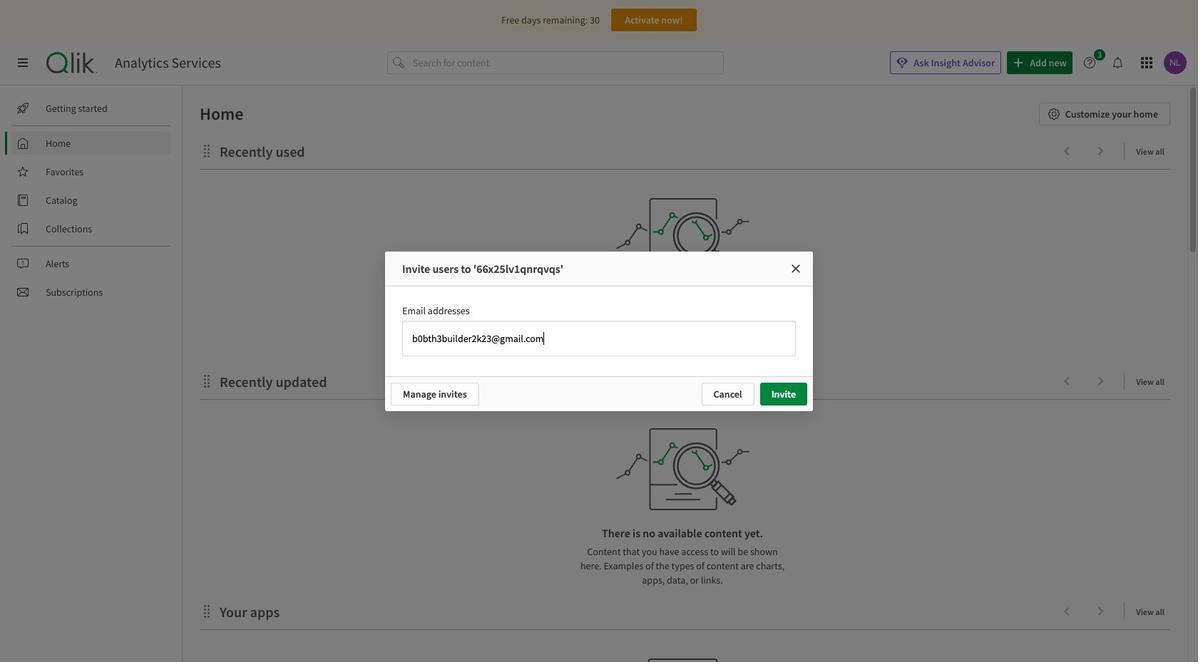 Task type: describe. For each thing, give the bounding box(es) containing it.
0 vertical spatial move collection image
[[200, 144, 214, 158]]

navigation pane element
[[0, 91, 182, 310]]

move collection image
[[200, 605, 214, 619]]



Task type: locate. For each thing, give the bounding box(es) containing it.
1 vertical spatial move collection image
[[200, 374, 214, 389]]

close sidebar menu image
[[17, 57, 29, 69]]

move collection image
[[200, 144, 214, 158], [200, 374, 214, 389]]

analytics services element
[[115, 54, 221, 71]]

dialog
[[385, 252, 813, 411]]

None text field
[[411, 329, 788, 348]]

main content
[[177, 86, 1199, 663]]



Task type: vqa. For each thing, say whether or not it's contained in the screenshot.
Move collection image to the middle
yes



